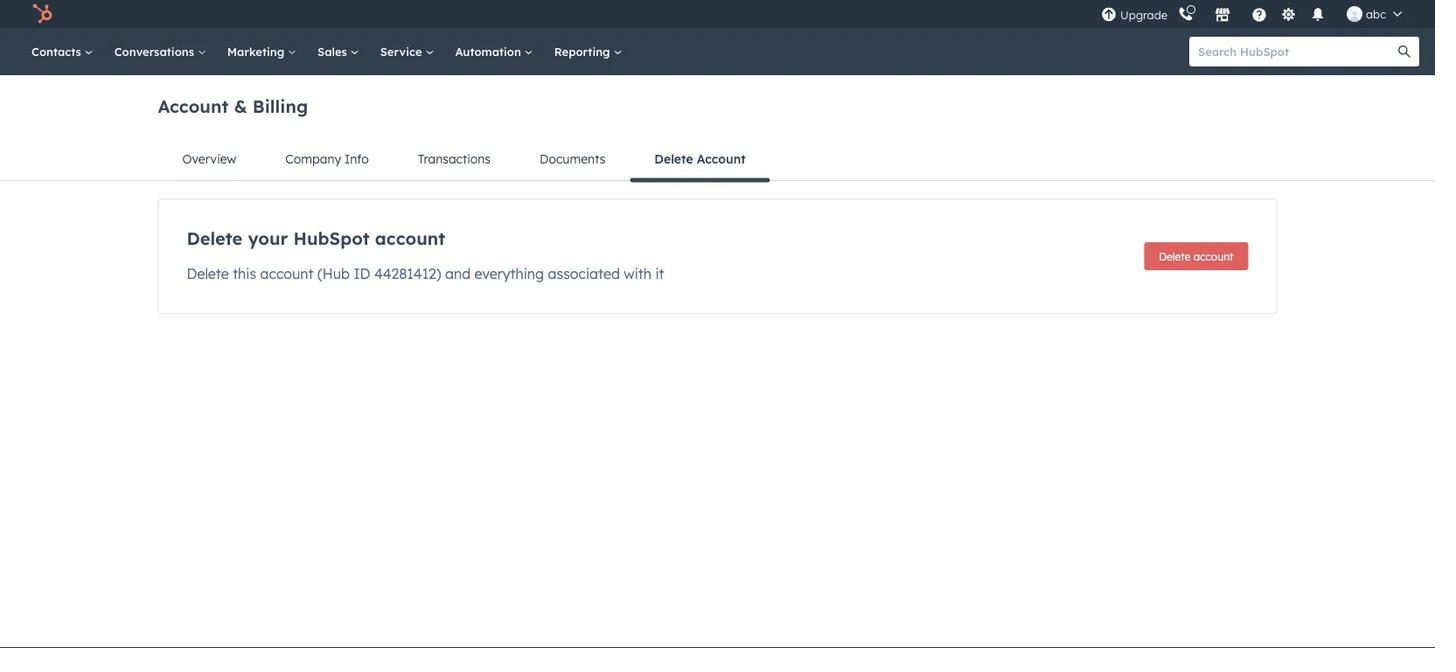 Task type: locate. For each thing, give the bounding box(es) containing it.
documents link
[[515, 138, 630, 180]]

delete inside navigation
[[655, 151, 694, 167]]

menu containing abc
[[1100, 0, 1415, 28]]

2 horizontal spatial account
[[1194, 250, 1234, 263]]

it
[[656, 265, 665, 283]]

company info link
[[261, 138, 394, 180]]

and
[[445, 265, 471, 283]]

overview
[[182, 151, 237, 167]]

calling icon image
[[1179, 7, 1194, 23]]

Search HubSpot search field
[[1190, 37, 1404, 67]]

reporting
[[555, 44, 614, 59]]

0 vertical spatial account
[[158, 95, 229, 117]]

hubspot image
[[32, 4, 53, 25]]

service link
[[370, 28, 445, 75]]

search image
[[1399, 46, 1411, 58]]

menu
[[1100, 0, 1415, 28]]

delete
[[655, 151, 694, 167], [187, 228, 243, 249], [1160, 250, 1191, 263], [187, 265, 229, 283]]

navigation inside page section element
[[158, 138, 1278, 182]]

marketplaces image
[[1215, 8, 1231, 24]]

page section element
[[116, 75, 1320, 182]]

gary orlando image
[[1348, 6, 1363, 22]]

documents
[[540, 151, 606, 167]]

&
[[234, 95, 247, 117]]

1 horizontal spatial account
[[697, 151, 746, 167]]

navigation containing overview
[[158, 138, 1278, 182]]

automation link
[[445, 28, 544, 75]]

account inside navigation
[[697, 151, 746, 167]]

account
[[375, 228, 446, 249], [1194, 250, 1234, 263], [260, 265, 314, 283]]

delete inside button
[[1160, 250, 1191, 263]]

company info
[[286, 151, 369, 167]]

company
[[286, 151, 341, 167]]

delete account link
[[630, 138, 771, 182]]

id
[[354, 265, 371, 283]]

account & billing
[[158, 95, 308, 117]]

billing
[[253, 95, 308, 117]]

marketing
[[227, 44, 288, 59]]

44281412)
[[374, 265, 442, 283]]

notifications image
[[1311, 8, 1327, 24]]

1 vertical spatial account
[[697, 151, 746, 167]]

upgrade image
[[1102, 7, 1117, 23]]

account
[[158, 95, 229, 117], [697, 151, 746, 167]]

help image
[[1252, 8, 1268, 24]]

transactions link
[[394, 138, 515, 180]]

everything
[[475, 265, 544, 283]]

navigation
[[158, 138, 1278, 182]]

delete for delete account
[[655, 151, 694, 167]]

with
[[624, 265, 652, 283]]

contacts link
[[21, 28, 104, 75]]

delete account button
[[1145, 242, 1249, 270]]

contacts
[[32, 44, 85, 59]]

calling icon button
[[1172, 2, 1201, 26]]



Task type: vqa. For each thing, say whether or not it's contained in the screenshot.
navigation containing Overview
yes



Task type: describe. For each thing, give the bounding box(es) containing it.
delete your hubspot account
[[187, 228, 446, 249]]

delete account
[[1160, 250, 1234, 263]]

abc
[[1367, 7, 1387, 21]]

conversations
[[114, 44, 198, 59]]

overview link
[[158, 138, 261, 180]]

marketing link
[[217, 28, 307, 75]]

1 horizontal spatial account
[[375, 228, 446, 249]]

upgrade
[[1121, 8, 1168, 22]]

search button
[[1390, 37, 1420, 67]]

account inside button
[[1194, 250, 1234, 263]]

sales
[[318, 44, 351, 59]]

info
[[345, 151, 369, 167]]

automation
[[455, 44, 525, 59]]

this
[[233, 265, 256, 283]]

help button
[[1245, 0, 1275, 28]]

abc button
[[1337, 0, 1413, 28]]

0 horizontal spatial account
[[158, 95, 229, 117]]

associated
[[548, 265, 620, 283]]

hubspot link
[[21, 4, 66, 25]]

conversations link
[[104, 28, 217, 75]]

delete account
[[655, 151, 746, 167]]

settings image
[[1282, 7, 1297, 23]]

(hub
[[318, 265, 350, 283]]

delete for delete this account (hub id 44281412) and everything associated with it
[[187, 265, 229, 283]]

delete for delete account
[[1160, 250, 1191, 263]]

hubspot
[[294, 228, 370, 249]]

service
[[380, 44, 426, 59]]

marketplaces button
[[1205, 0, 1242, 28]]

transactions
[[418, 151, 491, 167]]

your
[[248, 228, 288, 249]]

0 horizontal spatial account
[[260, 265, 314, 283]]

settings link
[[1278, 5, 1300, 23]]

reporting link
[[544, 28, 633, 75]]

sales link
[[307, 28, 370, 75]]

delete this account (hub id 44281412) and everything associated with it
[[187, 265, 665, 283]]

delete for delete your hubspot account
[[187, 228, 243, 249]]

notifications button
[[1304, 0, 1334, 28]]



